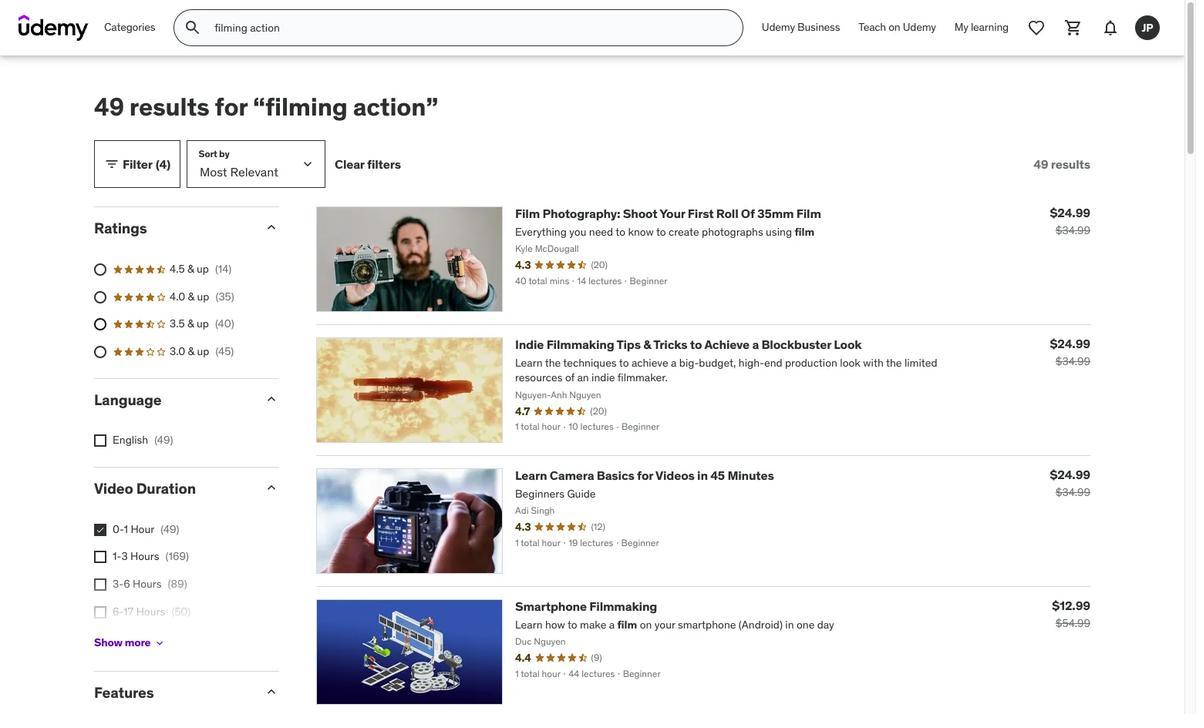 Task type: locate. For each thing, give the bounding box(es) containing it.
3.5
[[170, 317, 185, 331]]

features button
[[94, 684, 251, 702]]

(40)
[[215, 317, 234, 331]]

0 horizontal spatial film
[[515, 206, 540, 222]]

1 udemy from the left
[[762, 20, 795, 34]]

& right the 4.0
[[188, 290, 194, 304]]

small image for features
[[264, 685, 279, 700]]

$24.99 $34.99
[[1050, 205, 1091, 238], [1050, 337, 1091, 369], [1050, 468, 1091, 500]]

& right 3.0
[[188, 345, 194, 359]]

up left (14)
[[197, 262, 209, 276]]

(49) right hour on the bottom of the page
[[161, 523, 179, 537]]

videos
[[656, 468, 695, 484]]

& right the tips
[[643, 337, 651, 353]]

1-3 hours (169)
[[113, 550, 189, 564]]

up left the '(35)'
[[197, 290, 209, 304]]

1 vertical spatial small image
[[264, 391, 279, 407]]

2 vertical spatial xsmall image
[[154, 638, 166, 650]]

tricks
[[653, 337, 688, 353]]

up left (40)
[[197, 317, 209, 331]]

0 horizontal spatial results
[[129, 91, 210, 123]]

1 vertical spatial filmmaking
[[589, 600, 657, 615]]

0 horizontal spatial small image
[[104, 157, 120, 172]]

up for 3.0 & up
[[197, 345, 209, 359]]

features
[[94, 684, 154, 702]]

1 up from the top
[[197, 262, 209, 276]]

1 xsmall image from the top
[[94, 524, 106, 537]]

0 vertical spatial $34.99
[[1056, 224, 1091, 238]]

ratings
[[94, 219, 147, 238]]

0 vertical spatial xsmall image
[[94, 435, 106, 448]]

small image
[[104, 157, 120, 172], [264, 480, 279, 496]]

learn camera basics for videos in 45 minutes link
[[515, 468, 774, 484]]

2 vertical spatial $24.99
[[1050, 468, 1091, 483]]

49
[[94, 91, 124, 123], [1034, 156, 1048, 172]]

ratings button
[[94, 219, 251, 238]]

photography:
[[542, 206, 620, 222]]

$24.99 for film
[[1050, 205, 1091, 221]]

hours right 17
[[136, 605, 165, 619]]

(49)
[[154, 434, 173, 448], [161, 523, 179, 537]]

filmmaking
[[547, 337, 614, 353], [589, 600, 657, 615]]

hours right 3 at the left
[[130, 550, 159, 564]]

&
[[187, 262, 194, 276], [188, 290, 194, 304], [187, 317, 194, 331], [643, 337, 651, 353], [188, 345, 194, 359]]

smartphone filmmaking link
[[515, 600, 657, 615]]

1 vertical spatial (49)
[[161, 523, 179, 537]]

filmmaking left the tips
[[547, 337, 614, 353]]

duration
[[136, 480, 196, 498]]

teach
[[859, 20, 886, 34]]

1
[[124, 523, 128, 537]]

1 $34.99 from the top
[[1056, 224, 1091, 238]]

49 for 49 results
[[1034, 156, 1048, 172]]

35mm
[[757, 206, 794, 222]]

results
[[129, 91, 210, 123], [1051, 156, 1091, 172]]

2 $24.99 $34.99 from the top
[[1050, 337, 1091, 369]]

2 film from the left
[[796, 206, 821, 222]]

$34.99
[[1056, 224, 1091, 238], [1056, 355, 1091, 369], [1056, 486, 1091, 500]]

& right 3.5
[[187, 317, 194, 331]]

udemy left business
[[762, 20, 795, 34]]

hours right 6
[[133, 578, 162, 591]]

0 vertical spatial small image
[[104, 157, 120, 172]]

first
[[688, 206, 714, 222]]

0 vertical spatial results
[[129, 91, 210, 123]]

1 vertical spatial $34.99
[[1056, 355, 1091, 369]]

xsmall image left 1-
[[94, 552, 106, 564]]

up left (45)
[[197, 345, 209, 359]]

indie filmmaking tips & tricks to achieve a blockbuster look link
[[515, 337, 862, 353]]

udemy business link
[[753, 9, 849, 46]]

achieve
[[704, 337, 750, 353]]

1 vertical spatial xsmall image
[[94, 552, 106, 564]]

2 vertical spatial $24.99 $34.99
[[1050, 468, 1091, 500]]

0 horizontal spatial for
[[215, 91, 248, 123]]

0 horizontal spatial udemy
[[762, 20, 795, 34]]

xsmall image
[[94, 435, 106, 448], [94, 552, 106, 564], [154, 638, 166, 650]]

filmmaking right smartphone
[[589, 600, 657, 615]]

0 vertical spatial small image
[[264, 220, 279, 236]]

indie filmmaking tips & tricks to achieve a blockbuster look
[[515, 337, 862, 353]]

1 vertical spatial $24.99 $34.99
[[1050, 337, 1091, 369]]

1 vertical spatial 49
[[1034, 156, 1048, 172]]

1 vertical spatial for
[[637, 468, 653, 484]]

for left "filming
[[215, 91, 248, 123]]

1 small image from the top
[[264, 220, 279, 236]]

for
[[215, 91, 248, 123], [637, 468, 653, 484]]

hours
[[130, 550, 159, 564], [133, 578, 162, 591], [136, 605, 165, 619], [132, 633, 161, 646]]

show more
[[94, 637, 151, 650]]

45
[[710, 468, 725, 484]]

results inside status
[[1051, 156, 1091, 172]]

video duration
[[94, 480, 196, 498]]

1 horizontal spatial udemy
[[903, 20, 936, 34]]

3 up from the top
[[197, 317, 209, 331]]

2 up from the top
[[197, 290, 209, 304]]

xsmall image left 6-
[[94, 607, 106, 619]]

0 vertical spatial $24.99 $34.99
[[1050, 205, 1091, 238]]

(45)
[[215, 345, 234, 359]]

xsmall image left 3- on the bottom left of the page
[[94, 579, 106, 591]]

filter
[[123, 156, 153, 172]]

for right basics
[[637, 468, 653, 484]]

udemy right on
[[903, 20, 936, 34]]

1 horizontal spatial results
[[1051, 156, 1091, 172]]

& for 4.5 & up (14)
[[187, 262, 194, 276]]

camera
[[550, 468, 594, 484]]

49 results status
[[1034, 156, 1091, 172]]

film right 35mm
[[796, 206, 821, 222]]

udemy
[[762, 20, 795, 34], [903, 20, 936, 34]]

1 vertical spatial $24.99
[[1050, 337, 1091, 352]]

hour
[[131, 523, 154, 537]]

video
[[94, 480, 133, 498]]

roll
[[716, 206, 738, 222]]

1 horizontal spatial film
[[796, 206, 821, 222]]

2 udemy from the left
[[903, 20, 936, 34]]

up
[[197, 262, 209, 276], [197, 290, 209, 304], [197, 317, 209, 331], [197, 345, 209, 359]]

2 $24.99 from the top
[[1050, 337, 1091, 352]]

3 $24.99 from the top
[[1050, 468, 1091, 483]]

4 up from the top
[[197, 345, 209, 359]]

49 inside status
[[1034, 156, 1048, 172]]

17
[[123, 605, 134, 619]]

2 $34.99 from the top
[[1056, 355, 1091, 369]]

2 vertical spatial xsmall image
[[94, 607, 106, 619]]

1 $24.99 $34.99 from the top
[[1050, 205, 1091, 238]]

0 horizontal spatial 49
[[94, 91, 124, 123]]

smartphone
[[515, 600, 587, 615]]

0 vertical spatial $24.99
[[1050, 205, 1091, 221]]

1 $24.99 from the top
[[1050, 205, 1091, 221]]

1 vertical spatial xsmall image
[[94, 579, 106, 591]]

49 for 49 results for "filming action"
[[94, 91, 124, 123]]

$24.99 for blockbuster
[[1050, 337, 1091, 352]]

$24.99
[[1050, 205, 1091, 221], [1050, 337, 1091, 352], [1050, 468, 1091, 483]]

3 $24.99 $34.99 from the top
[[1050, 468, 1091, 500]]

3.0
[[170, 345, 185, 359]]

3 small image from the top
[[264, 685, 279, 700]]

xsmall image right more
[[154, 638, 166, 650]]

hours for 6-17 hours
[[136, 605, 165, 619]]

basics
[[597, 468, 635, 484]]

my learning
[[955, 20, 1009, 34]]

clear
[[335, 156, 364, 172]]

2 vertical spatial $34.99
[[1056, 486, 1091, 500]]

(49) right english
[[154, 434, 173, 448]]

4.0 & up (35)
[[170, 290, 234, 304]]

0-
[[113, 523, 124, 537]]

"filming
[[253, 91, 348, 123]]

filmmaking for smartphone
[[589, 600, 657, 615]]

0 vertical spatial filmmaking
[[547, 337, 614, 353]]

(35)
[[215, 290, 234, 304]]

xsmall image left 0-
[[94, 524, 106, 537]]

hours right 17+
[[132, 633, 161, 646]]

teach on udemy
[[859, 20, 936, 34]]

2 small image from the top
[[264, 391, 279, 407]]

0 vertical spatial xsmall image
[[94, 524, 106, 537]]

1 vertical spatial results
[[1051, 156, 1091, 172]]

3 xsmall image from the top
[[94, 607, 106, 619]]

hours for 3-6 hours
[[133, 578, 162, 591]]

3
[[121, 550, 128, 564]]

small image
[[264, 220, 279, 236], [264, 391, 279, 407], [264, 685, 279, 700]]

1 horizontal spatial 49
[[1034, 156, 1048, 172]]

2 xsmall image from the top
[[94, 579, 106, 591]]

0 vertical spatial 49
[[94, 91, 124, 123]]

xsmall image left english
[[94, 435, 106, 448]]

(50)
[[171, 605, 191, 619]]

film left the photography:
[[515, 206, 540, 222]]

2 vertical spatial small image
[[264, 685, 279, 700]]

& right 4.5
[[187, 262, 194, 276]]

film
[[515, 206, 540, 222], [796, 206, 821, 222]]

udemy business
[[762, 20, 840, 34]]

xsmall image
[[94, 524, 106, 537], [94, 579, 106, 591], [94, 607, 106, 619]]

17+ hours
[[113, 633, 161, 646]]

1 vertical spatial small image
[[264, 480, 279, 496]]

small image for language
[[264, 391, 279, 407]]



Task type: describe. For each thing, give the bounding box(es) containing it.
1 horizontal spatial small image
[[264, 480, 279, 496]]

business
[[798, 20, 840, 34]]

results for 49 results
[[1051, 156, 1091, 172]]

0 vertical spatial (49)
[[154, 434, 173, 448]]

4.0
[[170, 290, 185, 304]]

6-17 hours (50)
[[113, 605, 191, 619]]

show more button
[[94, 628, 166, 659]]

xsmall image for english
[[94, 435, 106, 448]]

more
[[125, 637, 151, 650]]

blockbuster
[[762, 337, 831, 353]]

tips
[[617, 337, 641, 353]]

learn
[[515, 468, 547, 484]]

english (49)
[[113, 434, 173, 448]]

categories button
[[95, 9, 165, 46]]

jp
[[1142, 21, 1153, 34]]

action"
[[353, 91, 438, 123]]

language button
[[94, 391, 251, 409]]

film photography: shoot your first roll of 35mm film
[[515, 206, 821, 222]]

video duration button
[[94, 480, 251, 498]]

submit search image
[[184, 19, 202, 37]]

(14)
[[215, 262, 232, 276]]

1 film from the left
[[515, 206, 540, 222]]

language
[[94, 391, 161, 409]]

filters
[[367, 156, 401, 172]]

0-1 hour (49)
[[113, 523, 179, 537]]

hours for 1-3 hours
[[130, 550, 159, 564]]

a
[[752, 337, 759, 353]]

learning
[[971, 20, 1009, 34]]

to
[[690, 337, 702, 353]]

(169)
[[165, 550, 189, 564]]

& for 3.5 & up (40)
[[187, 317, 194, 331]]

$34.99 for blockbuster
[[1056, 355, 1091, 369]]

6
[[123, 578, 130, 591]]

wishlist image
[[1027, 19, 1046, 37]]

3-6 hours (89)
[[113, 578, 187, 591]]

(4)
[[156, 156, 170, 172]]

1 horizontal spatial for
[[637, 468, 653, 484]]

filter (4)
[[123, 156, 170, 172]]

3.5 & up (40)
[[170, 317, 234, 331]]

smartphone filmmaking
[[515, 600, 657, 615]]

learn camera basics for videos in 45 minutes
[[515, 468, 774, 484]]

up for 4.0 & up
[[197, 290, 209, 304]]

small image for ratings
[[264, 220, 279, 236]]

clear filters
[[335, 156, 401, 172]]

xsmall image for 1-
[[94, 552, 106, 564]]

4.5
[[170, 262, 185, 276]]

shopping cart with 0 items image
[[1064, 19, 1083, 37]]

my
[[955, 20, 968, 34]]

filmmaking for indie
[[547, 337, 614, 353]]

indie
[[515, 337, 544, 353]]

$12.99 $54.99
[[1052, 599, 1091, 631]]

17+
[[113, 633, 129, 646]]

xsmall image inside the show more button
[[154, 638, 166, 650]]

Search for anything text field
[[212, 15, 724, 41]]

udemy image
[[19, 15, 89, 41]]

jp link
[[1129, 9, 1166, 46]]

$24.99 $34.99 for blockbuster
[[1050, 337, 1091, 369]]

xsmall image for 6-
[[94, 607, 106, 619]]

& for 4.0 & up (35)
[[188, 290, 194, 304]]

$24.99 $34.99 for film
[[1050, 205, 1091, 238]]

results for 49 results for "filming action"
[[129, 91, 210, 123]]

0 vertical spatial for
[[215, 91, 248, 123]]

6-
[[113, 605, 123, 619]]

$54.99
[[1056, 617, 1091, 631]]

clear filters button
[[335, 141, 401, 188]]

in
[[697, 468, 708, 484]]

xsmall image for 3-
[[94, 579, 106, 591]]

minutes
[[728, 468, 774, 484]]

49 results
[[1034, 156, 1091, 172]]

3-
[[113, 578, 124, 591]]

teach on udemy link
[[849, 9, 945, 46]]

3 $34.99 from the top
[[1056, 486, 1091, 500]]

49 results for "filming action"
[[94, 91, 438, 123]]

$12.99
[[1052, 599, 1091, 614]]

$34.99 for film
[[1056, 224, 1091, 238]]

(89)
[[168, 578, 187, 591]]

show
[[94, 637, 122, 650]]

categories
[[104, 20, 155, 34]]

& for 3.0 & up (45)
[[188, 345, 194, 359]]

1-
[[113, 550, 121, 564]]

4.5 & up (14)
[[170, 262, 232, 276]]

xsmall image for 0-
[[94, 524, 106, 537]]

english
[[113, 434, 148, 448]]

of
[[741, 206, 755, 222]]

notifications image
[[1101, 19, 1120, 37]]

up for 4.5 & up
[[197, 262, 209, 276]]

look
[[834, 337, 862, 353]]

film photography: shoot your first roll of 35mm film link
[[515, 206, 821, 222]]

up for 3.5 & up
[[197, 317, 209, 331]]

on
[[889, 20, 900, 34]]

3.0 & up (45)
[[170, 345, 234, 359]]

my learning link
[[945, 9, 1018, 46]]



Task type: vqa. For each thing, say whether or not it's contained in the screenshot.
first xsmall icon from the bottom
no



